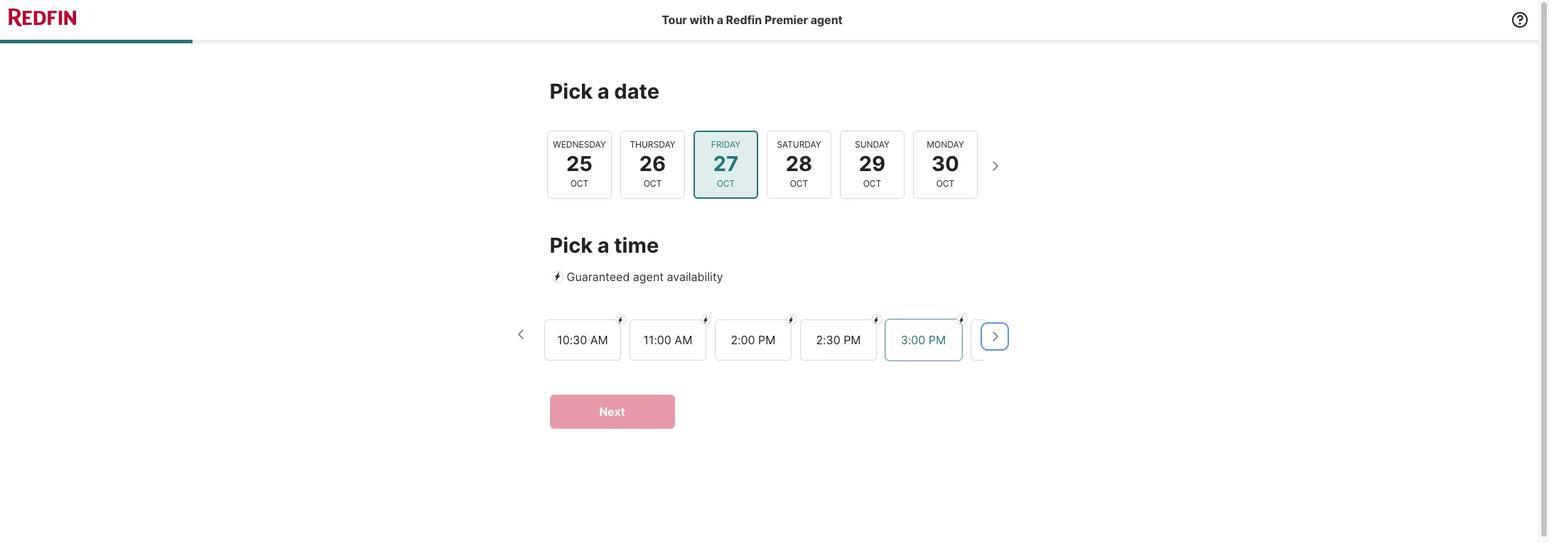 Task type: describe. For each thing, give the bounding box(es) containing it.
2:30
[[816, 333, 840, 347]]

2:00
[[731, 333, 755, 347]]

29
[[859, 152, 886, 177]]

0 vertical spatial a
[[717, 13, 724, 27]]

pick a time
[[550, 233, 659, 258]]

2:30 pm
[[816, 333, 861, 347]]

saturday 28 oct
[[777, 140, 821, 189]]

11:00 am
[[643, 333, 692, 347]]

10:30
[[557, 333, 587, 347]]

oct for 30
[[936, 178, 955, 189]]

saturday
[[777, 140, 821, 150]]

26
[[639, 152, 666, 177]]

wednesday
[[553, 140, 606, 150]]

monday 30 oct
[[927, 140, 964, 189]]

oct for 25
[[570, 178, 589, 189]]

next button
[[550, 395, 675, 429]]

27
[[713, 152, 739, 177]]

3:00 pm
[[901, 333, 946, 347]]

with
[[690, 13, 714, 27]]

redfin
[[726, 13, 762, 27]]

guaranteed agent availability
[[567, 270, 723, 284]]

3:00
[[901, 333, 926, 347]]

1 horizontal spatial agent
[[811, 13, 843, 27]]

tour with a redfin premier agent
[[662, 13, 843, 27]]

28
[[786, 152, 812, 177]]

2 next image from the top
[[984, 325, 1006, 348]]

1 next image from the top
[[984, 155, 1006, 177]]

next
[[600, 405, 625, 419]]

tour
[[662, 13, 687, 27]]

11:00
[[643, 333, 671, 347]]

pick a date
[[550, 79, 660, 104]]

premier
[[765, 13, 808, 27]]

availability
[[667, 270, 723, 284]]

pm for 3:00 pm
[[929, 333, 946, 347]]

pick for pick a time
[[550, 233, 593, 258]]

oct for 28
[[790, 178, 808, 189]]



Task type: locate. For each thing, give the bounding box(es) containing it.
pick up guaranteed
[[550, 233, 593, 258]]

wednesday 25 oct
[[553, 140, 606, 189]]

4 oct from the left
[[790, 178, 808, 189]]

5 oct from the left
[[863, 178, 881, 189]]

2 pick from the top
[[550, 233, 593, 258]]

a
[[717, 13, 724, 27], [598, 79, 610, 104], [598, 233, 610, 258]]

oct
[[570, 178, 589, 189], [644, 178, 662, 189], [717, 178, 735, 189], [790, 178, 808, 189], [863, 178, 881, 189], [936, 178, 955, 189]]

1 am from the left
[[590, 333, 608, 347]]

am for 11:00 am
[[675, 333, 692, 347]]

sunday
[[855, 140, 890, 150]]

oct for 26
[[644, 178, 662, 189]]

oct down the 30
[[936, 178, 955, 189]]

agent
[[811, 13, 843, 27], [633, 270, 664, 284]]

pick
[[550, 79, 593, 104], [550, 233, 593, 258]]

6 oct from the left
[[936, 178, 955, 189]]

pm
[[758, 333, 776, 347], [844, 333, 861, 347], [929, 333, 946, 347]]

previous image
[[510, 323, 533, 346]]

friday 27 oct
[[711, 140, 741, 189]]

3:00 pm button
[[885, 320, 962, 361]]

1 horizontal spatial am
[[675, 333, 692, 347]]

3 oct from the left
[[717, 178, 735, 189]]

0 horizontal spatial agent
[[633, 270, 664, 284]]

oct inside saturday 28 oct
[[790, 178, 808, 189]]

friday
[[711, 140, 741, 150]]

oct inside friday 27 oct
[[717, 178, 735, 189]]

pm right 3:00
[[929, 333, 946, 347]]

2 am from the left
[[675, 333, 692, 347]]

1 pm from the left
[[758, 333, 776, 347]]

0 horizontal spatial pm
[[758, 333, 776, 347]]

pick up wednesday
[[550, 79, 593, 104]]

11:00 am button
[[630, 320, 706, 361]]

am right 11:00
[[675, 333, 692, 347]]

am right '10:30'
[[590, 333, 608, 347]]

a up guaranteed
[[598, 233, 610, 258]]

2 vertical spatial a
[[598, 233, 610, 258]]

oct for 27
[[717, 178, 735, 189]]

am for 10:30 am
[[590, 333, 608, 347]]

date
[[615, 79, 660, 104]]

pm for 2:00 pm
[[758, 333, 776, 347]]

oct inside sunday 29 oct
[[863, 178, 881, 189]]

time
[[615, 233, 659, 258]]

guaranteed
[[567, 270, 630, 284]]

10:30 am button
[[544, 320, 621, 361]]

2:00 pm
[[731, 333, 776, 347]]

pm for 2:30 pm
[[844, 333, 861, 347]]

a left date
[[598, 79, 610, 104]]

agent right premier
[[811, 13, 843, 27]]

10:30 am
[[557, 333, 608, 347]]

thursday
[[630, 140, 675, 150]]

1 oct from the left
[[570, 178, 589, 189]]

0 horizontal spatial am
[[590, 333, 608, 347]]

0 vertical spatial agent
[[811, 13, 843, 27]]

oct down 29
[[863, 178, 881, 189]]

1 vertical spatial a
[[598, 79, 610, 104]]

1 vertical spatial pick
[[550, 233, 593, 258]]

1 vertical spatial agent
[[633, 270, 664, 284]]

oct inside monday 30 oct
[[936, 178, 955, 189]]

1 vertical spatial next image
[[984, 325, 1006, 348]]

a for time
[[598, 233, 610, 258]]

2:30 pm button
[[800, 320, 877, 361]]

monday
[[927, 140, 964, 150]]

2:00 pm button
[[715, 320, 792, 361]]

sunday 29 oct
[[855, 140, 890, 189]]

2 oct from the left
[[644, 178, 662, 189]]

a for date
[[598, 79, 610, 104]]

agent down time
[[633, 270, 664, 284]]

30
[[932, 152, 959, 177]]

oct down "26"
[[644, 178, 662, 189]]

progress bar
[[0, 40, 1539, 43]]

2 pm from the left
[[844, 333, 861, 347]]

thursday 26 oct
[[630, 140, 675, 189]]

pm right 2:30
[[844, 333, 861, 347]]

oct down 25
[[570, 178, 589, 189]]

pick for pick a date
[[550, 79, 593, 104]]

1 horizontal spatial pm
[[844, 333, 861, 347]]

oct for 29
[[863, 178, 881, 189]]

25
[[566, 152, 593, 177]]

2 horizontal spatial pm
[[929, 333, 946, 347]]

next image
[[984, 155, 1006, 177], [984, 325, 1006, 348]]

oct inside thursday 26 oct
[[644, 178, 662, 189]]

0 vertical spatial next image
[[984, 155, 1006, 177]]

pm right '2:00'
[[758, 333, 776, 347]]

a right with
[[717, 13, 724, 27]]

3 pm from the left
[[929, 333, 946, 347]]

oct down 28
[[790, 178, 808, 189]]

am
[[590, 333, 608, 347], [675, 333, 692, 347]]

1 pick from the top
[[550, 79, 593, 104]]

oct down 27
[[717, 178, 735, 189]]

0 vertical spatial pick
[[550, 79, 593, 104]]

oct inside wednesday 25 oct
[[570, 178, 589, 189]]



Task type: vqa. For each thing, say whether or not it's contained in the screenshot.
Manage locations shown in the feed
no



